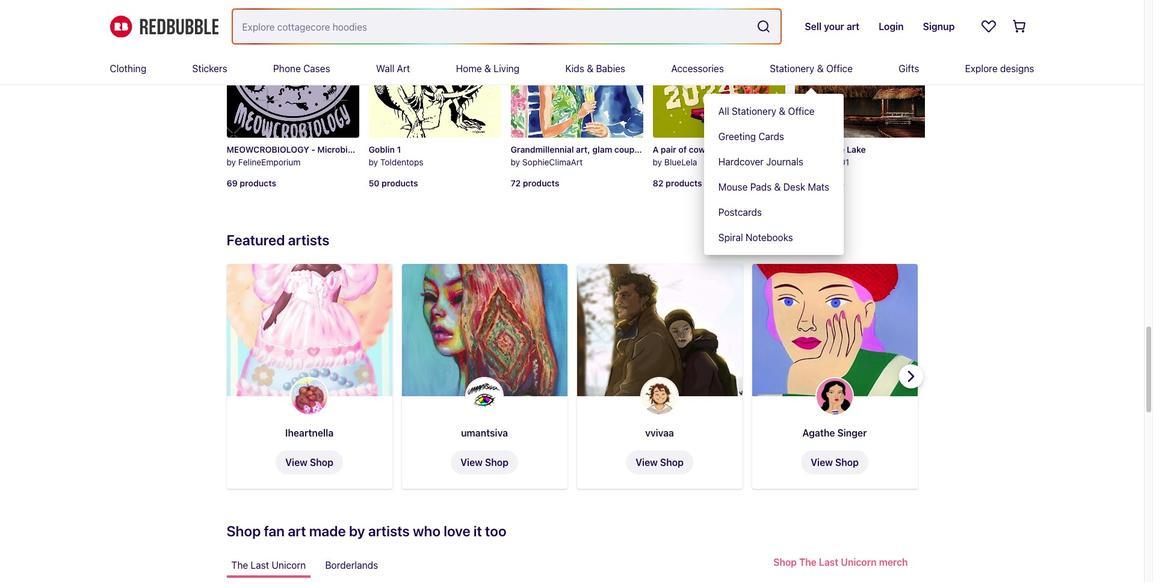 Task type: describe. For each thing, give the bounding box(es) containing it.
products for 38 products
[[808, 178, 845, 188]]

mouse
[[719, 182, 748, 193]]

accessories link
[[671, 53, 724, 84]]

bluelela
[[664, 157, 697, 167]]

champaign
[[679, 145, 724, 155]]

home & living
[[456, 63, 520, 74]]

clothing link
[[110, 53, 146, 84]]

clothing
[[110, 63, 146, 74]]

on
[[816, 145, 827, 155]]

0 horizontal spatial artists
[[288, 232, 330, 248]]

explore designs
[[965, 63, 1034, 74]]

home & living link
[[456, 53, 520, 84]]

hardcover journals
[[719, 157, 804, 167]]

unicorn
[[272, 560, 306, 571]]

borderlands link
[[320, 553, 383, 578]]

lake
[[847, 145, 866, 155]]

menu item containing stationery & office
[[704, 53, 853, 255]]

hardcover journals link
[[704, 149, 844, 175]]

gifts
[[899, 63, 919, 74]]

cards
[[759, 131, 784, 142]]

50
[[369, 178, 380, 188]]

it
[[474, 523, 482, 540]]

50 products
[[369, 178, 418, 188]]

-
[[311, 145, 315, 155]]

umantsiva
[[461, 428, 508, 439]]

accessories
[[671, 63, 724, 74]]

the last unicorn
[[231, 560, 306, 571]]

umantsiva link
[[461, 428, 508, 439]]

shop fan art made by artists who love it too
[[227, 523, 507, 540]]

1 vertical spatial artists
[[368, 523, 410, 540]]

vvivaa link
[[645, 428, 674, 439]]

by right made
[[349, 523, 365, 540]]

& for living
[[485, 63, 491, 74]]

stationery inside menu
[[732, 106, 777, 117]]

featured artists
[[227, 232, 330, 248]]

spiral notebooks
[[719, 232, 793, 243]]

iheartnella
[[285, 428, 334, 439]]

shop
[[227, 523, 261, 540]]

by inside meowcrobiology - microbiology cats by felineemporium
[[227, 157, 236, 167]]

stationery & office link
[[770, 53, 853, 84]]

goblin
[[369, 145, 395, 155]]

38
[[795, 178, 806, 188]]

by down drinking
[[653, 157, 662, 167]]

by inside the goblin 1 by toldentops
[[369, 157, 378, 167]]

singer
[[838, 428, 867, 439]]

iheartnella link
[[285, 428, 334, 439]]

spiral
[[719, 232, 743, 243]]

couple
[[614, 145, 642, 155]]

0 vertical spatial office
[[826, 63, 853, 74]]

office inside menu
[[788, 106, 815, 117]]

designs
[[1000, 63, 1034, 74]]

home
[[456, 63, 482, 74]]

last
[[251, 560, 269, 571]]

drinking
[[644, 145, 677, 155]]

products for 72 products
[[523, 178, 559, 188]]

the last unicorn link
[[227, 553, 311, 578]]

menu containing all stationery & office
[[704, 94, 844, 255]]

shaheen01
[[807, 157, 849, 167]]

vvivaa
[[645, 428, 674, 439]]

agathe
[[803, 428, 835, 439]]

stickers
[[192, 63, 227, 74]]

babies
[[596, 63, 625, 74]]

who
[[413, 523, 441, 540]]

69 products
[[227, 178, 276, 188]]

hardcover
[[719, 157, 764, 167]]

products for 50 products
[[382, 178, 418, 188]]

products for 82 products
[[666, 178, 702, 188]]



Task type: locate. For each thing, give the bounding box(es) containing it.
1 horizontal spatial office
[[826, 63, 853, 74]]

all stationery & office
[[719, 106, 815, 117]]

love
[[444, 523, 470, 540]]

1 horizontal spatial artists
[[368, 523, 410, 540]]

microbiology
[[317, 145, 370, 155]]

borderlands
[[325, 560, 378, 571]]

the
[[829, 145, 845, 155], [231, 560, 248, 571]]

agathe singer link
[[803, 428, 867, 439]]

toldentops
[[380, 157, 424, 167]]

products down shaheen01
[[808, 178, 845, 188]]

4 products from the left
[[666, 178, 702, 188]]

wall art
[[376, 63, 410, 74]]

Search term search field
[[233, 10, 752, 43]]

desk
[[784, 182, 806, 193]]

menu bar
[[110, 53, 1034, 255]]

38 products
[[795, 178, 845, 188]]

iheartnella image
[[227, 264, 392, 396], [290, 377, 329, 416]]

felineemporium
[[238, 157, 301, 167]]

all
[[719, 106, 729, 117]]

greeting
[[719, 131, 756, 142]]

art,
[[576, 145, 590, 155]]

kids & babies link
[[565, 53, 625, 84]]

1 products from the left
[[240, 178, 276, 188]]

0 vertical spatial the
[[829, 145, 845, 155]]

agathe singer
[[803, 428, 867, 439]]

spiral notebooks link
[[704, 225, 844, 250]]

72 products
[[511, 178, 559, 188]]

postcards link
[[704, 200, 844, 225]]

1 vertical spatial stationery
[[732, 106, 777, 117]]

redbubble logo image
[[110, 15, 218, 37]]

living
[[494, 63, 520, 74]]

artists
[[288, 232, 330, 248], [368, 523, 410, 540]]

2 products from the left
[[382, 178, 418, 188]]

greeting cards
[[719, 131, 784, 142]]

fan
[[264, 523, 285, 540]]

5 products from the left
[[808, 178, 845, 188]]

stationery
[[770, 63, 815, 74], [732, 106, 777, 117]]

greeting cards link
[[704, 124, 844, 149]]

mats
[[808, 182, 829, 193]]

goblin 1 by toldentops
[[369, 145, 424, 167]]

menu item
[[704, 53, 853, 255]]

art
[[288, 523, 306, 540]]

sophieclimaart
[[522, 157, 583, 167]]

grandmillennial art, glam couple drinking champaign by sophieclimaart
[[511, 145, 724, 167]]

made
[[309, 523, 346, 540]]

by down 'boat'
[[795, 157, 804, 167]]

menu bar containing clothing
[[110, 53, 1034, 255]]

82 products
[[653, 178, 702, 188]]

meowcrobiology
[[227, 145, 309, 155]]

the left last
[[231, 560, 248, 571]]

umantsiva image
[[402, 264, 567, 396], [465, 377, 504, 416]]

by down 'cats'
[[369, 157, 378, 167]]

notebooks
[[746, 232, 793, 243]]

products for 69 products
[[240, 178, 276, 188]]

3 products from the left
[[523, 178, 559, 188]]

0 horizontal spatial the
[[231, 560, 248, 571]]

featured
[[227, 232, 285, 248]]

mouse pads & desk mats link
[[704, 175, 844, 200]]

wall
[[376, 63, 394, 74]]

products down sophieclimaart
[[523, 178, 559, 188]]

0 vertical spatial artists
[[288, 232, 330, 248]]

1 horizontal spatial the
[[829, 145, 845, 155]]

agathe singer image
[[752, 264, 918, 396], [816, 377, 854, 416]]

1 vertical spatial office
[[788, 106, 815, 117]]

products
[[240, 178, 276, 188], [382, 178, 418, 188], [523, 178, 559, 188], [666, 178, 702, 188], [808, 178, 845, 188]]

the inside boat on the lake by shaheen01
[[829, 145, 845, 155]]

&
[[485, 63, 491, 74], [587, 63, 594, 74], [817, 63, 824, 74], [779, 106, 786, 117], [774, 182, 781, 193]]

by inside boat on the lake by shaheen01
[[795, 157, 804, 167]]

mouse pads & desk mats
[[719, 182, 829, 193]]

vvivaa image
[[577, 264, 742, 396], [640, 377, 679, 416]]

pads
[[750, 182, 772, 193]]

cats
[[372, 145, 390, 155]]

phone cases link
[[273, 53, 330, 84]]

stationery up all stationery & office link
[[770, 63, 815, 74]]

the up shaheen01
[[829, 145, 845, 155]]

artists right featured at the left top
[[288, 232, 330, 248]]

boat on the lake by shaheen01
[[795, 145, 866, 167]]

menu
[[704, 94, 844, 255]]

kids
[[565, 63, 584, 74]]

stickers link
[[192, 53, 227, 84]]

82
[[653, 178, 664, 188]]

0 horizontal spatial office
[[788, 106, 815, 117]]

72
[[511, 178, 521, 188]]

cases
[[303, 63, 330, 74]]

by bluelela
[[653, 157, 697, 167]]

1
[[397, 145, 401, 155]]

phone cases
[[273, 63, 330, 74]]

None field
[[233, 10, 781, 43]]

by inside grandmillennial art, glam couple drinking champaign by sophieclimaart
[[511, 157, 520, 167]]

& for babies
[[587, 63, 594, 74]]

products down "felineemporium"
[[240, 178, 276, 188]]

art
[[397, 63, 410, 74]]

journals
[[766, 157, 804, 167]]

boat
[[795, 145, 814, 155]]

products down the bluelela
[[666, 178, 702, 188]]

glam
[[593, 145, 612, 155]]

meowcrobiology - microbiology cats by felineemporium
[[227, 145, 390, 167]]

by up 72
[[511, 157, 520, 167]]

too
[[485, 523, 507, 540]]

postcards
[[719, 207, 762, 218]]

explore designs link
[[965, 53, 1034, 84]]

stationery up greeting cards
[[732, 106, 777, 117]]

grandmillennial
[[511, 145, 574, 155]]

phone
[[273, 63, 301, 74]]

gifts link
[[899, 53, 919, 84]]

artists left who
[[368, 523, 410, 540]]

69
[[227, 178, 238, 188]]

1 vertical spatial the
[[231, 560, 248, 571]]

products down toldentops
[[382, 178, 418, 188]]

by up 69
[[227, 157, 236, 167]]

& for office
[[817, 63, 824, 74]]

0 vertical spatial stationery
[[770, 63, 815, 74]]



Task type: vqa. For each thing, say whether or not it's contained in the screenshot.
(Gurren
no



